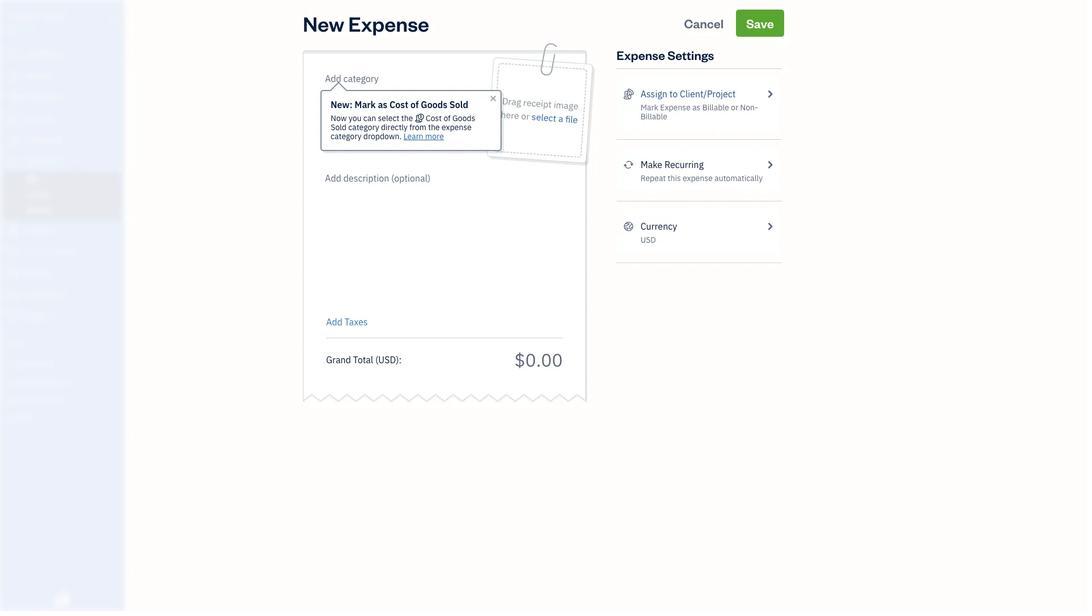 Task type: vqa. For each thing, say whether or not it's contained in the screenshot.
you
yes



Task type: locate. For each thing, give the bounding box(es) containing it.
goods
[[421, 99, 447, 111], [452, 113, 475, 123]]

0 vertical spatial sold
[[450, 99, 468, 111]]

of up from
[[411, 99, 419, 111]]

0 horizontal spatial goods
[[421, 99, 447, 111]]

recurring
[[665, 159, 704, 171]]

1 horizontal spatial cost
[[426, 113, 442, 123]]

save button
[[736, 10, 784, 37]]

a
[[558, 113, 564, 125]]

as inside mark expense as billable or non- billable
[[692, 102, 701, 113]]

sold left you at the top left of the page
[[331, 122, 346, 133]]

0 vertical spatial usd
[[641, 235, 656, 245]]

0 horizontal spatial as
[[378, 99, 387, 111]]

1 vertical spatial goods
[[452, 113, 475, 123]]

owner
[[9, 23, 30, 32]]

select
[[531, 111, 557, 124], [378, 113, 399, 123]]

1 chevronright image from the top
[[765, 158, 775, 172]]

main element
[[0, 0, 153, 612]]

save
[[746, 15, 774, 31]]

client image
[[7, 71, 21, 82]]

category down now
[[331, 131, 362, 142]]

0 vertical spatial chevronright image
[[765, 158, 775, 172]]

1 vertical spatial chevronright image
[[765, 220, 775, 233]]

as up now you can select the
[[378, 99, 387, 111]]

or for drag receipt image here or
[[521, 110, 530, 122]]

1 vertical spatial sold
[[331, 122, 346, 133]]

1 horizontal spatial mark
[[641, 102, 658, 113]]

0 horizontal spatial usd
[[378, 354, 396, 366]]

the
[[401, 113, 413, 123], [428, 122, 440, 133]]

chevronright image
[[765, 158, 775, 172], [765, 220, 775, 233]]

billable down the assign
[[641, 111, 667, 122]]

0 horizontal spatial mark
[[355, 99, 376, 111]]

or inside mark expense as billable or non- billable
[[731, 102, 738, 113]]

usd down currency
[[641, 235, 656, 245]]

2 chevronright image from the top
[[765, 220, 775, 233]]

expense down recurring
[[683, 173, 713, 183]]

goods left here
[[452, 113, 475, 123]]

expense inside cost of goods sold category directly from the expense category dropdown.
[[442, 122, 472, 133]]

of up more
[[444, 113, 451, 123]]

expense right from
[[442, 122, 472, 133]]

mark expense as billable or non- billable
[[641, 102, 758, 122]]

1 vertical spatial expense
[[683, 173, 713, 183]]

receipt
[[523, 97, 552, 110]]

goods inside cost of goods sold category directly from the expense category dropdown.
[[452, 113, 475, 123]]

new: mark as cost of goods sold
[[331, 99, 468, 111]]

mark down the assign
[[641, 102, 658, 113]]

1 horizontal spatial goods
[[452, 113, 475, 123]]

new expense
[[303, 10, 429, 37]]

project image
[[7, 225, 21, 237]]

make recurring
[[641, 159, 704, 171]]

1 horizontal spatial as
[[692, 102, 701, 113]]

category
[[348, 122, 379, 133], [331, 131, 362, 142]]

chart image
[[7, 290, 21, 301]]

new:
[[331, 99, 353, 111]]

1 horizontal spatial or
[[731, 102, 738, 113]]

select down receipt
[[531, 111, 557, 124]]

as
[[378, 99, 387, 111], [692, 102, 701, 113]]

0 horizontal spatial or
[[521, 110, 530, 122]]

1 vertical spatial cost
[[426, 113, 442, 123]]

dashboard image
[[7, 49, 21, 61]]

usd
[[641, 235, 656, 245], [378, 354, 396, 366]]

2 vertical spatial expense
[[660, 102, 691, 113]]

0 horizontal spatial the
[[401, 113, 413, 123]]

expensesrebilling image
[[623, 87, 634, 101]]

cancel button
[[674, 10, 734, 37]]

directly
[[381, 122, 408, 133]]

expense
[[348, 10, 429, 37], [617, 47, 665, 63], [660, 102, 691, 113]]

settings
[[668, 47, 714, 63]]

cancel
[[684, 15, 724, 31]]

cost
[[390, 99, 408, 111], [426, 113, 442, 123]]

items and services image
[[8, 377, 121, 386]]

0 vertical spatial of
[[411, 99, 419, 111]]

add
[[326, 316, 342, 328]]

sold left close image
[[450, 99, 468, 111]]

billable down client/project on the right of page
[[702, 102, 729, 113]]

0 vertical spatial goods
[[421, 99, 447, 111]]

1 vertical spatial expense
[[617, 47, 665, 63]]

learn
[[404, 131, 423, 142]]

0 horizontal spatial sold
[[331, 122, 346, 133]]

learn more link
[[404, 131, 444, 142]]

Category text field
[[325, 72, 422, 86]]

or
[[731, 102, 738, 113], [521, 110, 530, 122]]

to
[[670, 88, 678, 100]]

0 vertical spatial expense
[[348, 10, 429, 37]]

refresh image
[[623, 158, 634, 172]]

cost up cost of goods sold category directly from the expense category dropdown.
[[390, 99, 408, 111]]

you
[[349, 113, 362, 123]]

ruby
[[9, 10, 30, 22]]

mark up can
[[355, 99, 376, 111]]

non-
[[740, 102, 758, 113]]

or inside drag receipt image here or
[[521, 110, 530, 122]]

select a file button
[[531, 110, 578, 127]]

the down new: mark as cost of goods sold on the left
[[401, 113, 413, 123]]

0 vertical spatial expense
[[442, 122, 472, 133]]

1 horizontal spatial select
[[531, 111, 557, 124]]

add taxes
[[326, 316, 368, 328]]

Date in MM/DD/YYYY format text field
[[326, 100, 400, 112]]

assign to client/project
[[641, 88, 736, 100]]

1 horizontal spatial expense
[[683, 173, 713, 183]]

sold
[[450, 99, 468, 111], [331, 122, 346, 133]]

of
[[411, 99, 419, 111], [444, 113, 451, 123]]

1 horizontal spatial of
[[444, 113, 451, 123]]

1 horizontal spatial the
[[428, 122, 440, 133]]

1 vertical spatial of
[[444, 113, 451, 123]]

the right from
[[428, 122, 440, 133]]

grand
[[326, 354, 351, 366]]

report image
[[7, 311, 21, 323]]

grand total ( usd ):
[[326, 354, 402, 366]]

dropdown.
[[363, 131, 402, 142]]

billable
[[702, 102, 729, 113], [641, 111, 667, 122]]

mark
[[355, 99, 376, 111], [641, 102, 658, 113]]

goods up from
[[421, 99, 447, 111]]

expense inside mark expense as billable or non- billable
[[660, 102, 691, 113]]

now
[[331, 113, 347, 123]]

as down assign to client/project
[[692, 102, 701, 113]]

0 vertical spatial cost
[[390, 99, 408, 111]]

select down new: mark as cost of goods sold on the left
[[378, 113, 399, 123]]

chevronright image
[[765, 87, 775, 101]]

expense
[[442, 122, 472, 133], [683, 173, 713, 183]]

from
[[410, 122, 426, 133]]

more
[[425, 131, 444, 142]]

file
[[565, 113, 578, 126]]

cost up more
[[426, 113, 442, 123]]

or right here
[[521, 110, 530, 122]]

oranges
[[32, 10, 67, 22]]

or left non-
[[731, 102, 738, 113]]

estimate image
[[7, 92, 21, 104]]

usd right total
[[378, 354, 396, 366]]

0 horizontal spatial expense
[[442, 122, 472, 133]]



Task type: describe. For each thing, give the bounding box(es) containing it.
drag
[[502, 95, 522, 108]]

can
[[363, 113, 376, 123]]

chevronright image for currency
[[765, 220, 775, 233]]

close image
[[489, 94, 498, 103]]

(
[[375, 354, 378, 366]]

select a file
[[531, 111, 578, 126]]

freshbooks image
[[53, 593, 71, 607]]

new
[[303, 10, 344, 37]]

0 horizontal spatial select
[[378, 113, 399, 123]]

image
[[553, 99, 579, 112]]

this
[[668, 173, 681, 183]]

invoice image
[[7, 114, 21, 125]]

add taxes button
[[326, 315, 368, 329]]

category down date in mm/dd/yyyy format text box
[[348, 122, 379, 133]]

):
[[396, 354, 402, 366]]

0 horizontal spatial of
[[411, 99, 419, 111]]

total
[[353, 354, 373, 366]]

the inside cost of goods sold category directly from the expense category dropdown.
[[428, 122, 440, 133]]

or for mark expense as billable or non- billable
[[731, 102, 738, 113]]

1 vertical spatial usd
[[378, 354, 396, 366]]

cost inside cost of goods sold category directly from the expense category dropdown.
[[426, 113, 442, 123]]

0 horizontal spatial billable
[[641, 111, 667, 122]]

of inside cost of goods sold category directly from the expense category dropdown.
[[444, 113, 451, 123]]

cost of goods sold category directly from the expense category dropdown.
[[331, 113, 475, 142]]

apps image
[[8, 340, 121, 349]]

money image
[[7, 268, 21, 280]]

repeat
[[641, 173, 666, 183]]

1 horizontal spatial sold
[[450, 99, 468, 111]]

expense for new expense
[[348, 10, 429, 37]]

team members image
[[8, 358, 121, 367]]

mark inside mark expense as billable or non- billable
[[641, 102, 658, 113]]

expense for mark expense as billable or non- billable
[[660, 102, 691, 113]]

now you can select the
[[331, 113, 415, 123]]

1 horizontal spatial billable
[[702, 102, 729, 113]]

here
[[500, 109, 520, 122]]

client/project
[[680, 88, 736, 100]]

sold inside cost of goods sold category directly from the expense category dropdown.
[[331, 122, 346, 133]]

automatically
[[715, 173, 763, 183]]

repeat this expense automatically
[[641, 173, 763, 183]]

learn more
[[404, 131, 444, 142]]

1 horizontal spatial usd
[[641, 235, 656, 245]]

select inside the select a file
[[531, 111, 557, 124]]

settings image
[[8, 413, 121, 422]]

assign
[[641, 88, 667, 100]]

chevronright image for make recurring
[[765, 158, 775, 172]]

taxes
[[345, 316, 368, 328]]

timer image
[[7, 247, 21, 258]]

drag receipt image here or
[[500, 95, 579, 122]]

as for billable
[[692, 102, 701, 113]]

payment image
[[7, 135, 21, 147]]

bank connections image
[[8, 395, 121, 404]]

currencyandlanguage image
[[623, 220, 634, 233]]

Description text field
[[320, 172, 557, 307]]

currency
[[641, 221, 677, 232]]

expense image
[[7, 157, 21, 168]]

as for cost
[[378, 99, 387, 111]]

make
[[641, 159, 662, 171]]

0 horizontal spatial cost
[[390, 99, 408, 111]]

Amount (USD) text field
[[514, 348, 563, 372]]

ruby oranges owner
[[9, 10, 67, 32]]

expense settings
[[617, 47, 714, 63]]



